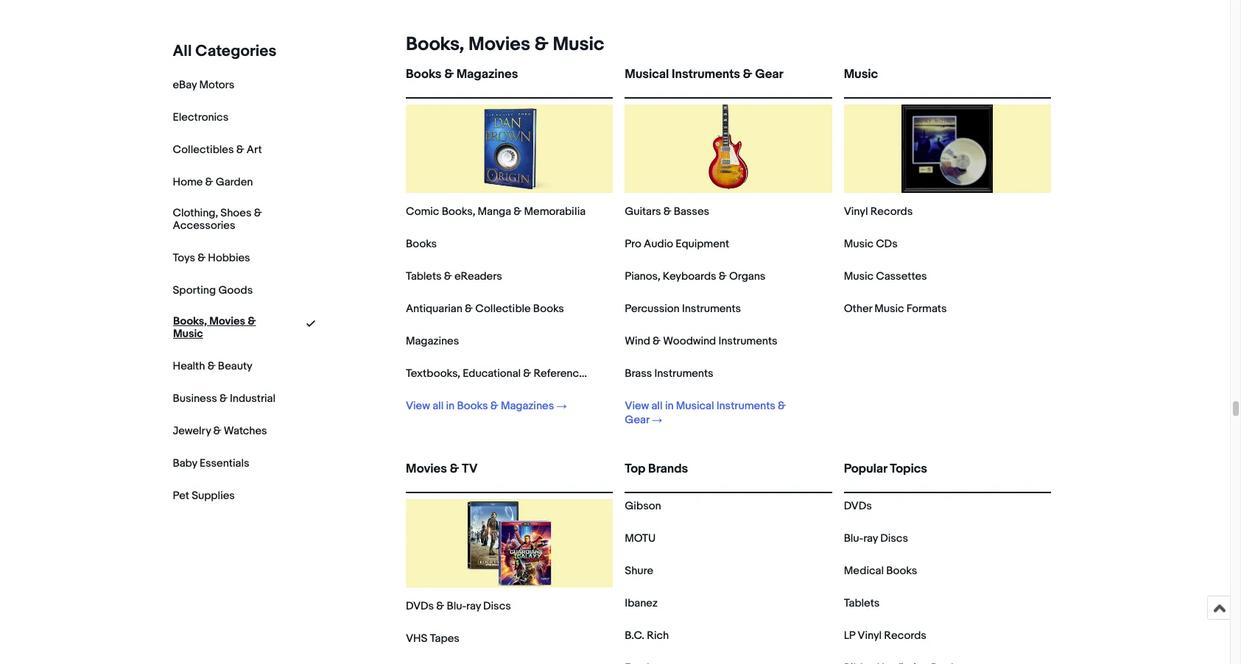 Task type: describe. For each thing, give the bounding box(es) containing it.
0 horizontal spatial books, movies & music link
[[173, 314, 276, 341]]

musical instruments & gear link
[[625, 67, 832, 94]]

0 vertical spatial gear
[[755, 67, 783, 82]]

ebay motors link
[[173, 78, 235, 92]]

pet supplies link
[[173, 489, 235, 503]]

0 vertical spatial records
[[870, 205, 913, 219]]

in for &
[[446, 399, 455, 413]]

books & magazines link
[[406, 67, 613, 94]]

pro
[[625, 237, 641, 251]]

pianos,
[[625, 270, 660, 284]]

& inside clothing, shoes & accessories
[[254, 206, 262, 220]]

comic books, manga & memorabilia link
[[406, 205, 586, 219]]

& inside view all in musical instruments & gear
[[778, 399, 786, 413]]

equipment
[[676, 237, 729, 251]]

other
[[844, 302, 872, 316]]

movies & tv link
[[406, 462, 613, 489]]

2 vertical spatial movies
[[406, 462, 447, 477]]

watches
[[224, 424, 267, 438]]

wind & woodwind instruments link
[[625, 334, 777, 348]]

home & garden link
[[173, 175, 253, 189]]

percussion
[[625, 302, 680, 316]]

business & industrial
[[173, 392, 276, 406]]

clothing, shoes & accessories
[[173, 206, 262, 233]]

lp vinyl records
[[844, 629, 926, 643]]

view all in books & magazines
[[406, 399, 554, 413]]

0 horizontal spatial ray
[[466, 600, 481, 614]]

vhs tapes
[[406, 632, 460, 646]]

business
[[173, 392, 217, 406]]

dvds for dvds & blu-ray discs
[[406, 600, 434, 614]]

shoes
[[221, 206, 252, 220]]

comic books, manga & memorabilia
[[406, 205, 586, 219]]

collectible
[[475, 302, 531, 316]]

toys
[[173, 251, 196, 265]]

baby essentials link
[[173, 456, 250, 470]]

vhs tapes link
[[406, 632, 460, 646]]

popular topics
[[844, 462, 927, 477]]

movies & tv image
[[465, 499, 554, 588]]

dvds link
[[844, 499, 872, 513]]

all
[[173, 42, 192, 61]]

& inside the books, movies & music
[[248, 314, 256, 328]]

tablets & ereaders
[[406, 270, 502, 284]]

music cassettes link
[[844, 270, 927, 284]]

hobbies
[[208, 251, 250, 265]]

baby
[[173, 456, 198, 470]]

0 horizontal spatial musical
[[625, 67, 669, 82]]

beauty
[[218, 359, 253, 373]]

textbooks, educational & reference books link
[[406, 367, 619, 381]]

1 vertical spatial books, movies & music
[[173, 314, 256, 341]]

0 vertical spatial discs
[[880, 532, 908, 546]]

guitars & basses
[[625, 205, 709, 219]]

shure
[[625, 564, 653, 578]]

jewelry & watches link
[[173, 424, 267, 438]]

vhs
[[406, 632, 427, 646]]

electronics link
[[173, 110, 229, 124]]

view for books & magazines
[[406, 399, 430, 413]]

vinyl records link
[[844, 205, 913, 219]]

tablets for tablets & ereaders
[[406, 270, 442, 284]]

clothing, shoes & accessories link
[[173, 206, 276, 233]]

manga
[[478, 205, 511, 219]]

2 vertical spatial magazines
[[501, 399, 554, 413]]

percussion instruments link
[[625, 302, 741, 316]]

pro audio equipment
[[625, 237, 729, 251]]

health & beauty
[[173, 359, 253, 373]]

ebay motors
[[173, 78, 235, 92]]

2 vertical spatial books,
[[173, 314, 207, 328]]

audio
[[644, 237, 673, 251]]

home
[[173, 175, 203, 189]]

organs
[[729, 270, 765, 284]]

brands
[[648, 462, 688, 477]]

1 vertical spatial books,
[[442, 205, 475, 219]]

books link
[[406, 237, 437, 251]]

magazines link
[[406, 334, 459, 348]]

wind & woodwind instruments
[[625, 334, 777, 348]]

dvds for dvds link
[[844, 499, 872, 513]]

b.c. rich
[[625, 629, 669, 643]]

books & magazines
[[406, 67, 518, 82]]

keyboards
[[663, 270, 716, 284]]

tablets link
[[844, 597, 880, 611]]

pianos, keyboards & organs
[[625, 270, 765, 284]]

business & industrial link
[[173, 392, 276, 406]]

tv
[[462, 462, 478, 477]]

health
[[173, 359, 205, 373]]

0 vertical spatial books, movies & music link
[[400, 33, 604, 56]]

motu link
[[625, 532, 656, 546]]

books & magazines image
[[465, 105, 554, 193]]

electronics
[[173, 110, 229, 124]]

instruments inside view all in musical instruments & gear
[[716, 399, 775, 413]]

textbooks, educational & reference books
[[406, 367, 619, 381]]

all for musical
[[651, 399, 663, 413]]

blu-ray discs link
[[844, 532, 908, 546]]

instruments for brass instruments
[[654, 367, 713, 381]]

toys & hobbies link
[[173, 251, 250, 265]]

music cassettes
[[844, 270, 927, 284]]

pro audio equipment link
[[625, 237, 729, 251]]



Task type: vqa. For each thing, say whether or not it's contained in the screenshot.
Standard Shipping . See details
no



Task type: locate. For each thing, give the bounding box(es) containing it.
0 vertical spatial ray
[[863, 532, 878, 546]]

0 vertical spatial magazines
[[456, 67, 518, 82]]

1 vertical spatial musical
[[676, 399, 714, 413]]

instruments for musical instruments & gear
[[672, 67, 740, 82]]

0 horizontal spatial blu-
[[447, 600, 466, 614]]

brass instruments link
[[625, 367, 713, 381]]

collectibles
[[173, 143, 234, 157]]

1 view from the left
[[406, 399, 430, 413]]

1 horizontal spatial all
[[651, 399, 663, 413]]

0 horizontal spatial books, movies & music
[[173, 314, 256, 341]]

books, right comic
[[442, 205, 475, 219]]

1 vertical spatial books, movies & music link
[[173, 314, 276, 341]]

tablets
[[406, 270, 442, 284], [844, 597, 880, 611]]

1 horizontal spatial tablets
[[844, 597, 880, 611]]

b.c. rich link
[[625, 629, 669, 643]]

in down brass instruments link
[[665, 399, 674, 413]]

baby essentials
[[173, 456, 250, 470]]

2 view from the left
[[625, 399, 649, 413]]

art
[[247, 143, 262, 157]]

tablets down books link
[[406, 270, 442, 284]]

1 horizontal spatial view
[[625, 399, 649, 413]]

1 horizontal spatial books, movies & music
[[406, 33, 604, 56]]

in down textbooks,
[[446, 399, 455, 413]]

movies left tv
[[406, 462, 447, 477]]

0 vertical spatial blu-
[[844, 532, 863, 546]]

other music formats link
[[844, 302, 947, 316]]

1 horizontal spatial dvds
[[844, 499, 872, 513]]

1 vertical spatial gear
[[625, 413, 649, 427]]

0 horizontal spatial all
[[432, 399, 444, 413]]

gear inside view all in musical instruments & gear
[[625, 413, 649, 427]]

1 vertical spatial discs
[[483, 600, 511, 614]]

cassettes
[[876, 270, 927, 284]]

view inside view all in musical instruments & gear
[[625, 399, 649, 413]]

all
[[432, 399, 444, 413], [651, 399, 663, 413]]

0 horizontal spatial in
[[446, 399, 455, 413]]

blu- down dvds link
[[844, 532, 863, 546]]

records up "cds"
[[870, 205, 913, 219]]

1 horizontal spatial blu-
[[844, 532, 863, 546]]

1 vertical spatial vinyl
[[858, 629, 882, 643]]

books, movies & music link down goods
[[173, 314, 276, 341]]

antiquarian & collectible books link
[[406, 302, 564, 316]]

guitars
[[625, 205, 661, 219]]

1 vertical spatial tablets
[[844, 597, 880, 611]]

books, down sporting
[[173, 314, 207, 328]]

movies inside the books, movies & music
[[209, 314, 245, 328]]

musical inside view all in musical instruments & gear
[[676, 399, 714, 413]]

1 vertical spatial blu-
[[447, 600, 466, 614]]

all for books
[[432, 399, 444, 413]]

vinyl up music cds link
[[844, 205, 868, 219]]

woodwind
[[663, 334, 716, 348]]

movies & tv
[[406, 462, 478, 477]]

medical books link
[[844, 564, 917, 578]]

in for instruments
[[665, 399, 674, 413]]

toys & hobbies
[[173, 251, 250, 265]]

collectibles & art link
[[173, 143, 262, 157]]

dvds up blu-ray discs link
[[844, 499, 872, 513]]

0 horizontal spatial discs
[[483, 600, 511, 614]]

brass
[[625, 367, 652, 381]]

jewelry
[[173, 424, 211, 438]]

accessories
[[173, 219, 236, 233]]

instruments
[[672, 67, 740, 82], [682, 302, 741, 316], [718, 334, 777, 348], [654, 367, 713, 381], [716, 399, 775, 413]]

0 horizontal spatial dvds
[[406, 600, 434, 614]]

all inside view all in musical instruments & gear
[[651, 399, 663, 413]]

music image
[[902, 105, 993, 193]]

books, up books & magazines
[[406, 33, 464, 56]]

1 horizontal spatial in
[[665, 399, 674, 413]]

all categories
[[173, 42, 277, 61]]

vinyl right lp
[[858, 629, 882, 643]]

0 horizontal spatial view
[[406, 399, 430, 413]]

wind
[[625, 334, 650, 348]]

0 horizontal spatial movies
[[209, 314, 245, 328]]

1 all from the left
[[432, 399, 444, 413]]

rich
[[647, 629, 669, 643]]

blu- up tapes
[[447, 600, 466, 614]]

pet supplies
[[173, 489, 235, 503]]

essentials
[[200, 456, 250, 470]]

pianos, keyboards & organs link
[[625, 270, 765, 284]]

books
[[406, 67, 442, 82], [406, 237, 437, 251], [533, 302, 564, 316], [588, 367, 619, 381], [457, 399, 488, 413], [886, 564, 917, 578]]

dvds up vhs
[[406, 600, 434, 614]]

view down the brass
[[625, 399, 649, 413]]

motors
[[200, 78, 235, 92]]

0 vertical spatial books, movies & music
[[406, 33, 604, 56]]

top
[[625, 462, 646, 477]]

reference
[[534, 367, 585, 381]]

books, movies & music link up books & magazines link
[[400, 33, 604, 56]]

0 horizontal spatial tablets
[[406, 270, 442, 284]]

shure link
[[625, 564, 653, 578]]

music cds link
[[844, 237, 898, 251]]

1 vertical spatial records
[[884, 629, 926, 643]]

dvds
[[844, 499, 872, 513], [406, 600, 434, 614]]

1 horizontal spatial gear
[[755, 67, 783, 82]]

ereaders
[[454, 270, 502, 284]]

jewelry & watches
[[173, 424, 267, 438]]

tapes
[[430, 632, 460, 646]]

tablets down medical
[[844, 597, 880, 611]]

view all in books & magazines link
[[406, 399, 567, 413]]

books, movies & music up books & magazines link
[[406, 33, 604, 56]]

health & beauty link
[[173, 359, 253, 373]]

1 vertical spatial dvds
[[406, 600, 434, 614]]

gibson link
[[625, 499, 661, 513]]

goods
[[219, 283, 253, 297]]

instruments for percussion instruments
[[682, 302, 741, 316]]

music cds
[[844, 237, 898, 251]]

b.c.
[[625, 629, 644, 643]]

view down textbooks,
[[406, 399, 430, 413]]

movies down goods
[[209, 314, 245, 328]]

2 all from the left
[[651, 399, 663, 413]]

medical
[[844, 564, 884, 578]]

basses
[[674, 205, 709, 219]]

0 vertical spatial books,
[[406, 33, 464, 56]]

in
[[446, 399, 455, 413], [665, 399, 674, 413]]

garden
[[216, 175, 253, 189]]

0 vertical spatial tablets
[[406, 270, 442, 284]]

popular
[[844, 462, 887, 477]]

sporting goods link
[[173, 283, 253, 297]]

clothing,
[[173, 206, 218, 220]]

1 vertical spatial ray
[[466, 600, 481, 614]]

musical instruments & gear image
[[684, 105, 773, 193]]

discs down movies & tv image
[[483, 600, 511, 614]]

ibanez link
[[625, 597, 658, 611]]

1 vertical spatial magazines
[[406, 334, 459, 348]]

0 vertical spatial dvds
[[844, 499, 872, 513]]

other music formats
[[844, 302, 947, 316]]

comic
[[406, 205, 439, 219]]

all down textbooks,
[[432, 399, 444, 413]]

books, movies & music down sporting goods link
[[173, 314, 256, 341]]

1 horizontal spatial discs
[[880, 532, 908, 546]]

0 vertical spatial musical
[[625, 67, 669, 82]]

0 vertical spatial movies
[[468, 33, 530, 56]]

dvds & blu-ray discs
[[406, 600, 511, 614]]

antiquarian
[[406, 302, 462, 316]]

musical instruments & gear
[[625, 67, 783, 82]]

1 horizontal spatial movies
[[406, 462, 447, 477]]

brass instruments
[[625, 367, 713, 381]]

tablets & ereaders link
[[406, 270, 502, 284]]

all down brass instruments
[[651, 399, 663, 413]]

2 horizontal spatial movies
[[468, 33, 530, 56]]

1 horizontal spatial books, movies & music link
[[400, 33, 604, 56]]

in inside view all in musical instruments & gear
[[665, 399, 674, 413]]

1 horizontal spatial musical
[[676, 399, 714, 413]]

medical books
[[844, 564, 917, 578]]

magazines
[[456, 67, 518, 82], [406, 334, 459, 348], [501, 399, 554, 413]]

movies
[[468, 33, 530, 56], [209, 314, 245, 328], [406, 462, 447, 477]]

0 vertical spatial vinyl
[[844, 205, 868, 219]]

collectibles & art
[[173, 143, 262, 157]]

0 horizontal spatial gear
[[625, 413, 649, 427]]

ibanez
[[625, 597, 658, 611]]

movies up books & magazines link
[[468, 33, 530, 56]]

view for musical instruments & gear
[[625, 399, 649, 413]]

discs up medical books link
[[880, 532, 908, 546]]

records
[[870, 205, 913, 219], [884, 629, 926, 643]]

topics
[[890, 462, 927, 477]]

textbooks,
[[406, 367, 460, 381]]

1 in from the left
[[446, 399, 455, 413]]

guitars & basses link
[[625, 205, 709, 219]]

ebay
[[173, 78, 197, 92]]

view all in musical instruments & gear
[[625, 399, 786, 427]]

antiquarian & collectible books
[[406, 302, 564, 316]]

sporting goods
[[173, 283, 253, 297]]

1 horizontal spatial ray
[[863, 532, 878, 546]]

2 in from the left
[[665, 399, 674, 413]]

music inside the books, movies & music
[[173, 327, 203, 341]]

tablets for tablets link
[[844, 597, 880, 611]]

lp
[[844, 629, 855, 643]]

industrial
[[230, 392, 276, 406]]

1 vertical spatial movies
[[209, 314, 245, 328]]

musical
[[625, 67, 669, 82], [676, 399, 714, 413]]

blu-ray discs
[[844, 532, 908, 546]]

records right lp
[[884, 629, 926, 643]]



